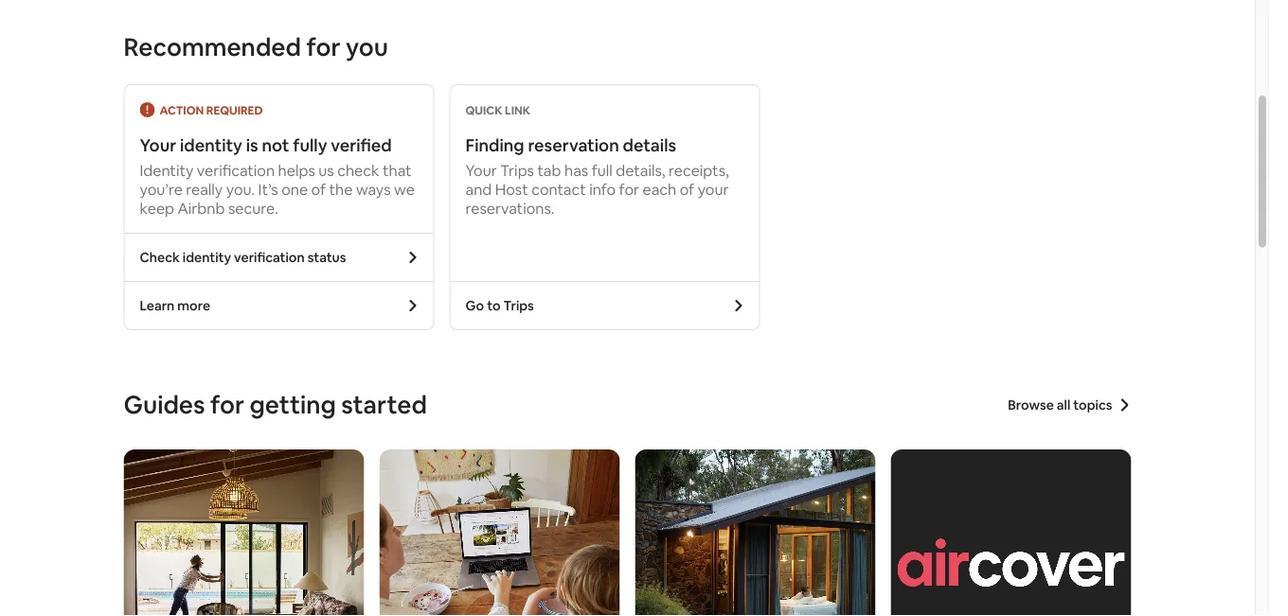 Task type: locate. For each thing, give the bounding box(es) containing it.
status
[[308, 249, 346, 266]]

keep
[[140, 199, 174, 218]]

0 vertical spatial your
[[140, 135, 176, 157]]

of
[[311, 180, 326, 199], [680, 180, 695, 199]]

you
[[346, 31, 388, 63]]

your
[[140, 135, 176, 157], [466, 161, 497, 180]]

1 horizontal spatial of
[[680, 180, 695, 199]]

each
[[643, 180, 677, 199]]

0 vertical spatial verification
[[197, 161, 275, 180]]

your up identity
[[140, 135, 176, 157]]

for right the guides on the bottom left of the page
[[210, 389, 244, 421]]

trips
[[500, 161, 534, 180], [504, 298, 534, 315]]

you're
[[140, 180, 183, 199]]

1 horizontal spatial your
[[466, 161, 497, 180]]

0 horizontal spatial your
[[140, 135, 176, 157]]

helps
[[278, 161, 315, 180]]

0 vertical spatial for
[[307, 31, 341, 63]]

details
[[623, 135, 677, 157]]

check
[[140, 249, 180, 266]]

1 vertical spatial your
[[466, 161, 497, 180]]

0 vertical spatial trips
[[500, 161, 534, 180]]

your
[[698, 180, 729, 199]]

verification up learn more "link"
[[234, 249, 305, 266]]

verified
[[331, 135, 392, 157]]

not
[[262, 135, 289, 157]]

2 vertical spatial for
[[210, 389, 244, 421]]

0 horizontal spatial for
[[210, 389, 244, 421]]

2 horizontal spatial for
[[619, 180, 640, 199]]

for for recommended for you
[[307, 31, 341, 63]]

reservation
[[528, 135, 619, 157]]

go to trips link
[[451, 282, 759, 330]]

trips left tab
[[500, 161, 534, 180]]

details,
[[616, 161, 666, 180]]

of left the
[[311, 180, 326, 199]]

it's
[[258, 180, 278, 199]]

contact
[[532, 180, 586, 199]]

started
[[341, 389, 427, 421]]

identity
[[180, 135, 242, 157], [183, 249, 231, 266]]

identity right check
[[183, 249, 231, 266]]

verification
[[197, 161, 275, 180], [234, 249, 305, 266]]

1 of from the left
[[311, 180, 326, 199]]

your inside your trips tab has full details, receipts, and host contact info for each of your reservations.
[[466, 161, 497, 180]]

trips right to
[[504, 298, 534, 315]]

link
[[505, 103, 531, 118]]

all
[[1057, 397, 1071, 414]]

1 vertical spatial identity
[[183, 249, 231, 266]]

adult and child sitting at a table, searching airbnb listings on a laptop. image
[[379, 450, 620, 616]]

0 horizontal spatial of
[[311, 180, 326, 199]]

1 horizontal spatial for
[[307, 31, 341, 63]]

the
[[329, 180, 353, 199]]

guides for getting started
[[124, 389, 427, 421]]

for left "you"
[[307, 31, 341, 63]]

topics
[[1074, 397, 1113, 414]]

that
[[383, 161, 412, 180]]

and
[[466, 180, 492, 199]]

for right info on the top left of the page
[[619, 180, 640, 199]]

quick
[[466, 103, 503, 118]]

of left your
[[680, 180, 695, 199]]

of inside identity verification helps us check that you're really you. it's one of the ways we keep airbnb secure.
[[311, 180, 326, 199]]

2 of from the left
[[680, 180, 695, 199]]

identity down action required
[[180, 135, 242, 157]]

check identity verification status link
[[125, 234, 433, 281]]

check identity verification status
[[140, 249, 346, 266]]

1 vertical spatial trips
[[504, 298, 534, 315]]

the logo for aircover, in red and white letters, on a black background. image
[[891, 450, 1132, 616]]

finding reservation details
[[466, 135, 677, 157]]

check
[[337, 161, 380, 180]]

receipts,
[[669, 161, 729, 180]]

for
[[307, 31, 341, 63], [619, 180, 640, 199], [210, 389, 244, 421]]

host
[[495, 180, 528, 199]]

more
[[177, 298, 210, 315]]

quick link
[[466, 103, 531, 118]]

for inside your trips tab has full details, receipts, and host contact info for each of your reservations.
[[619, 180, 640, 199]]

0 vertical spatial identity
[[180, 135, 242, 157]]

your trips tab has full details, receipts, and host contact info for each of your reservations.
[[466, 161, 729, 218]]

required
[[206, 103, 263, 118]]

verification down is on the top of the page
[[197, 161, 275, 180]]

tab
[[538, 161, 561, 180]]

your for your trips tab has full details, receipts, and host contact info for each of your reservations.
[[466, 161, 497, 180]]

your down finding
[[466, 161, 497, 180]]

person opening a glass sliding door in a nicely designed space image
[[124, 450, 364, 616]]

one
[[282, 180, 308, 199]]

1 vertical spatial for
[[619, 180, 640, 199]]

1 vertical spatial verification
[[234, 249, 305, 266]]

is
[[246, 135, 258, 157]]

we
[[394, 180, 415, 199]]



Task type: describe. For each thing, give the bounding box(es) containing it.
for for guides for getting started
[[210, 389, 244, 421]]

you.
[[226, 180, 255, 199]]

action
[[160, 103, 204, 118]]

guides
[[124, 389, 205, 421]]

identity
[[140, 161, 194, 180]]

identity for check
[[183, 249, 231, 266]]

secure.
[[228, 199, 278, 218]]

getting
[[250, 389, 336, 421]]

learn more link
[[125, 282, 433, 330]]

really
[[186, 180, 223, 199]]

airbnb
[[178, 199, 225, 218]]

verification inside identity verification helps us check that you're really you. it's one of the ways we keep airbnb secure.
[[197, 161, 275, 180]]

finding
[[466, 135, 524, 157]]

has
[[565, 161, 589, 180]]

learn more
[[140, 298, 210, 315]]

info
[[590, 180, 616, 199]]

fully
[[293, 135, 327, 157]]

your for your identity is not fully verified
[[140, 135, 176, 157]]

to
[[487, 298, 501, 315]]

trips inside your trips tab has full details, receipts, and host contact info for each of your reservations.
[[500, 161, 534, 180]]

go to trips
[[466, 298, 534, 315]]

browse
[[1008, 397, 1054, 414]]

recommended for you
[[124, 31, 388, 63]]

browse all topics link
[[1008, 397, 1132, 414]]

go
[[466, 298, 484, 315]]

action required
[[160, 103, 263, 118]]

ways
[[356, 180, 391, 199]]

of inside your trips tab has full details, receipts, and host contact info for each of your reservations.
[[680, 180, 695, 199]]

browse all topics
[[1008, 397, 1113, 414]]

recommended
[[124, 31, 301, 63]]

reservations.
[[466, 199, 555, 218]]

us
[[319, 161, 334, 180]]

identity verification helps us check that you're really you. it's one of the ways we keep airbnb secure.
[[140, 161, 415, 218]]

learn
[[140, 298, 175, 315]]

a house in the woods with floor to ceiling windows, with a person relaxing inside. image
[[635, 450, 876, 616]]

your identity is not fully verified
[[140, 135, 392, 157]]

identity for your
[[180, 135, 242, 157]]

full
[[592, 161, 613, 180]]



Task type: vqa. For each thing, say whether or not it's contained in the screenshot.
WAYS
yes



